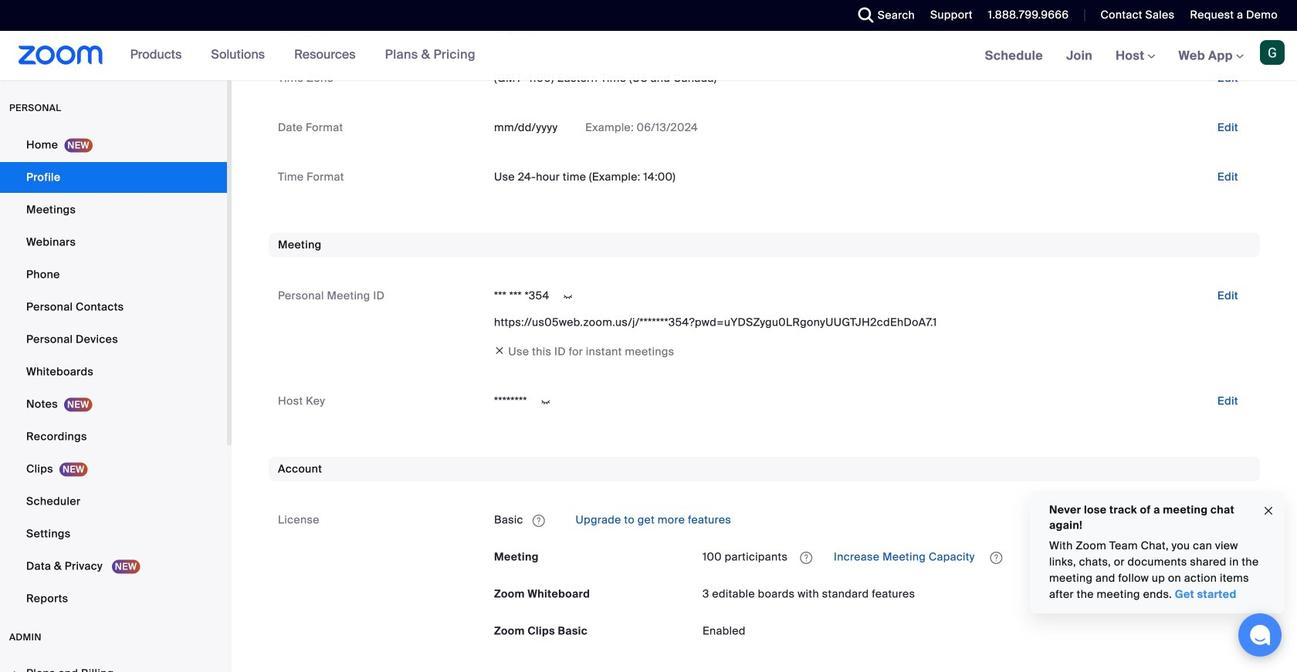 Task type: locate. For each thing, give the bounding box(es) containing it.
show host key image
[[534, 395, 558, 409]]

banner
[[0, 31, 1298, 82]]

menu item
[[0, 660, 227, 673]]

profile picture image
[[1261, 40, 1286, 65]]

personal menu menu
[[0, 130, 227, 617]]

open chat image
[[1250, 625, 1272, 647]]

learn more about your license type image
[[531, 516, 547, 527]]

zoom logo image
[[19, 46, 103, 65]]

application
[[494, 508, 1252, 533], [703, 545, 1252, 570]]

close image
[[1263, 503, 1276, 520]]

meetings navigation
[[974, 31, 1298, 82]]



Task type: describe. For each thing, give the bounding box(es) containing it.
right image
[[11, 670, 20, 673]]

1 vertical spatial application
[[703, 545, 1252, 570]]

0 vertical spatial application
[[494, 508, 1252, 533]]

product information navigation
[[103, 31, 487, 80]]

learn more about your meeting license image
[[796, 551, 818, 565]]

show personal meeting id image
[[556, 290, 581, 304]]



Task type: vqa. For each thing, say whether or not it's contained in the screenshot.
bottom Application
yes



